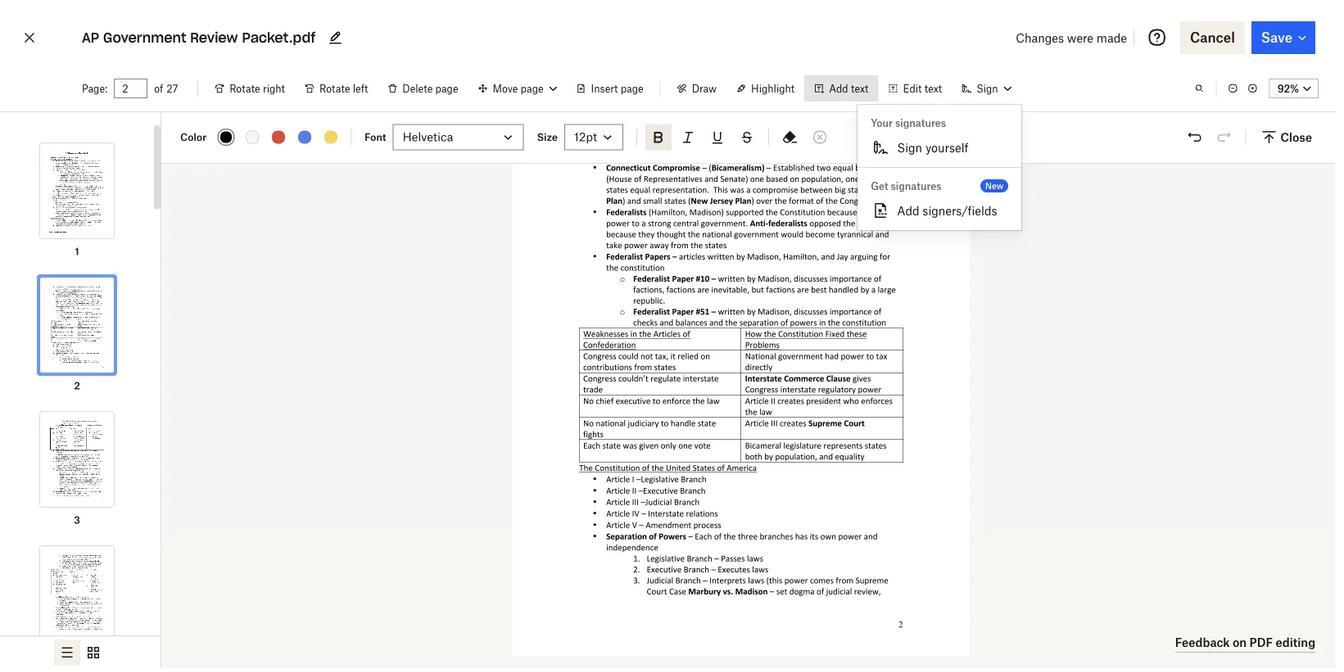Task type: vqa. For each thing, say whether or not it's contained in the screenshot.
page associated with Insert page
yes



Task type: describe. For each thing, give the bounding box(es) containing it.
highlight
[[751, 82, 795, 95]]

delete
[[402, 82, 433, 95]]

sign yourself
[[897, 140, 969, 154]]

page 4. selectable thumbnail preview element
[[25, 528, 129, 663]]

sign for sign
[[976, 82, 998, 95]]

strikethrough image
[[737, 127, 757, 147]]

bold image
[[649, 127, 668, 147]]

draw button
[[667, 75, 727, 102]]

page:
[[82, 82, 107, 95]]

get signatures
[[871, 180, 942, 192]]

4
[[74, 648, 80, 661]]

page 2. selected thumbnail preview element
[[25, 260, 129, 394]]

draw
[[692, 82, 717, 95]]

edit text
[[903, 82, 942, 95]]

move page
[[493, 82, 544, 95]]

signatures for sign
[[895, 117, 946, 129]]

insert page
[[591, 82, 644, 95]]

sign yourself menu item
[[858, 134, 1022, 161]]

review
[[190, 29, 238, 46]]

font
[[365, 131, 386, 143]]

cancel image
[[20, 25, 39, 51]]

rotate for rotate left
[[319, 82, 350, 95]]

italic image
[[678, 127, 698, 147]]

add signers/fields menu item
[[858, 197, 1022, 224]]

12pt
[[574, 130, 597, 144]]

rotate for rotate right
[[229, 82, 260, 95]]

1
[[75, 245, 79, 258]]

close button
[[1253, 124, 1322, 150]]

undo image
[[1185, 127, 1204, 147]]

text for add text
[[851, 82, 869, 95]]

insert page button
[[566, 75, 653, 102]]

delete page
[[402, 82, 458, 95]]

rotate right button
[[205, 75, 295, 102]]

92% button
[[1269, 79, 1319, 98]]

your signatures
[[871, 117, 946, 129]]

signatures for add
[[891, 180, 942, 192]]

helvetica
[[403, 130, 453, 144]]

save button
[[1251, 21, 1315, 54]]

made
[[1097, 31, 1127, 45]]

page 5. selectable thumbnail preview image
[[25, 663, 129, 669]]

get
[[871, 180, 888, 192]]

editing
[[1276, 636, 1315, 650]]

changes
[[1016, 31, 1064, 45]]

size
[[537, 131, 558, 143]]

Button to change sidebar grid view to list view radio
[[54, 640, 80, 666]]

page for delete page
[[435, 82, 458, 95]]

were
[[1067, 31, 1094, 45]]

move
[[493, 82, 518, 95]]

right
[[263, 82, 285, 95]]

add text
[[829, 82, 869, 95]]

signers/fields
[[923, 204, 997, 217]]

sign for sign yourself
[[897, 140, 922, 154]]

new
[[985, 181, 1004, 191]]

27
[[166, 82, 178, 95]]

changes were made
[[1016, 31, 1127, 45]]



Task type: locate. For each thing, give the bounding box(es) containing it.
0 vertical spatial signatures
[[895, 117, 946, 129]]

add inside menu item
[[897, 204, 919, 217]]

ap
[[82, 29, 99, 46]]

sign down your signatures in the right of the page
[[897, 140, 922, 154]]

page right move
[[521, 82, 544, 95]]

2 text from the left
[[924, 82, 942, 95]]

0 horizontal spatial sign
[[897, 140, 922, 154]]

rotate right
[[229, 82, 285, 95]]

1 text from the left
[[851, 82, 869, 95]]

yourself
[[925, 140, 969, 154]]

1 rotate from the left
[[229, 82, 260, 95]]

page right delete
[[435, 82, 458, 95]]

add for add signers/fields
[[897, 204, 919, 217]]

page
[[435, 82, 458, 95], [521, 82, 544, 95], [621, 82, 644, 95]]

underline image
[[708, 127, 727, 147]]

0 vertical spatial add
[[829, 82, 848, 95]]

add down get signatures
[[897, 204, 919, 217]]

of
[[154, 82, 163, 95]]

1 horizontal spatial page
[[521, 82, 544, 95]]

government
[[103, 29, 186, 46]]

page inside button
[[621, 82, 644, 95]]

add right highlight
[[829, 82, 848, 95]]

page 1. selectable thumbnail preview element
[[25, 125, 129, 260]]

page inside dropdown button
[[521, 82, 544, 95]]

rotate left button
[[295, 75, 378, 102]]

2
[[74, 380, 80, 392]]

Size button
[[564, 124, 623, 150]]

delete page button
[[378, 75, 468, 102]]

92%
[[1278, 82, 1299, 95]]

add text button
[[805, 75, 878, 102]]

eraser image
[[781, 127, 800, 147]]

sign
[[976, 82, 998, 95], [897, 140, 922, 154]]

0 horizontal spatial rotate
[[229, 82, 260, 95]]

1 page from the left
[[435, 82, 458, 95]]

2 horizontal spatial page
[[621, 82, 644, 95]]

close
[[1280, 130, 1312, 144]]

save
[[1261, 29, 1293, 45]]

page for move page
[[521, 82, 544, 95]]

text left edit
[[851, 82, 869, 95]]

rotate left
[[319, 82, 368, 95]]

signatures up the sign yourself
[[895, 117, 946, 129]]

page right insert
[[621, 82, 644, 95]]

feedback on pdf editing
[[1175, 636, 1315, 650]]

page inside button
[[435, 82, 458, 95]]

sign inside 'popup button'
[[976, 82, 998, 95]]

color
[[180, 131, 206, 143]]

add for add text
[[829, 82, 848, 95]]

1 vertical spatial sign
[[897, 140, 922, 154]]

1 horizontal spatial add
[[897, 204, 919, 217]]

add inside button
[[829, 82, 848, 95]]

feedback on pdf editing button
[[1175, 633, 1315, 653]]

add signers/fields
[[897, 204, 997, 217]]

on
[[1233, 636, 1247, 650]]

0 horizontal spatial add
[[829, 82, 848, 95]]

None number field
[[122, 82, 139, 95]]

packet.pdf
[[242, 29, 316, 46]]

highlight button
[[727, 75, 805, 102]]

left
[[353, 82, 368, 95]]

1 horizontal spatial sign
[[976, 82, 998, 95]]

sign button
[[952, 75, 1021, 102]]

rotate left left
[[319, 82, 350, 95]]

3
[[74, 514, 80, 526]]

feedback
[[1175, 636, 1230, 650]]

1 vertical spatial signatures
[[891, 180, 942, 192]]

1 horizontal spatial rotate
[[319, 82, 350, 95]]

1 horizontal spatial text
[[924, 82, 942, 95]]

edit
[[903, 82, 922, 95]]

ap government review packet.pdf
[[82, 29, 316, 46]]

sign inside menu item
[[897, 140, 922, 154]]

your
[[871, 117, 893, 129]]

signatures up add signers/fields menu item
[[891, 180, 942, 192]]

rotate
[[229, 82, 260, 95], [319, 82, 350, 95]]

signatures
[[895, 117, 946, 129], [891, 180, 942, 192]]

text for edit text
[[924, 82, 942, 95]]

Button to change sidebar list view to grid view radio
[[80, 640, 106, 666]]

2 rotate from the left
[[319, 82, 350, 95]]

3 page from the left
[[621, 82, 644, 95]]

move page button
[[468, 75, 566, 102]]

rotate left right on the top left of page
[[229, 82, 260, 95]]

cancel button
[[1180, 21, 1245, 54]]

0 horizontal spatial page
[[435, 82, 458, 95]]

option group
[[0, 636, 161, 669]]

edit text button
[[878, 75, 952, 102]]

of 27
[[154, 82, 178, 95]]

1 vertical spatial add
[[897, 204, 919, 217]]

cancel
[[1190, 29, 1235, 45]]

pdf
[[1250, 636, 1273, 650]]

text
[[851, 82, 869, 95], [924, 82, 942, 95]]

Font button
[[393, 124, 524, 150]]

page 3. selectable thumbnail preview element
[[25, 394, 129, 528]]

text right edit
[[924, 82, 942, 95]]

page for insert page
[[621, 82, 644, 95]]

add
[[829, 82, 848, 95], [897, 204, 919, 217]]

sign right edit text
[[976, 82, 998, 95]]

2 page from the left
[[521, 82, 544, 95]]

0 horizontal spatial text
[[851, 82, 869, 95]]

insert
[[591, 82, 618, 95]]

0 vertical spatial sign
[[976, 82, 998, 95]]



